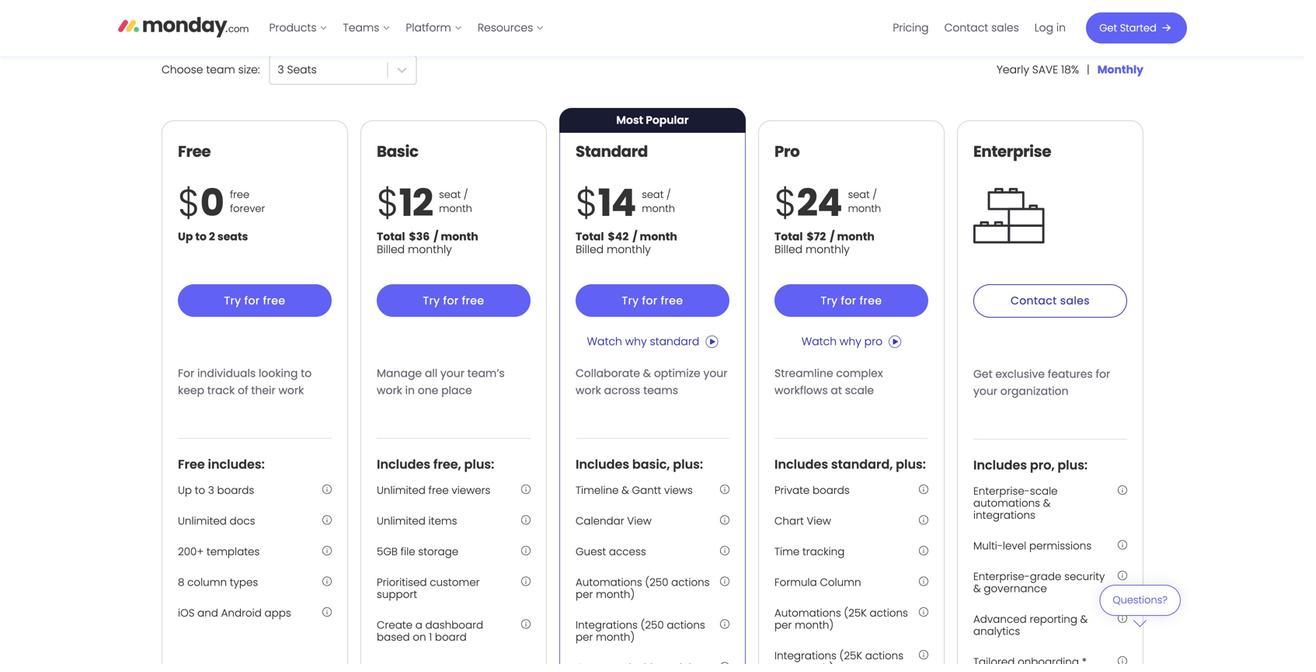 Task type: locate. For each thing, give the bounding box(es) containing it.
0 horizontal spatial your
[[441, 366, 465, 381]]

your up the place
[[441, 366, 465, 381]]

(25k
[[844, 606, 867, 621], [840, 649, 863, 663]]

(25k for automations
[[844, 606, 867, 621]]

try for free button up watch why standard link
[[576, 284, 730, 317]]

free down includes free, plus:
[[429, 483, 449, 498]]

2 $ from the left
[[377, 177, 399, 229]]

to down free includes:
[[195, 483, 205, 498]]

unlimited free viewers
[[377, 483, 491, 498]]

integrations down automations (250 actions per month)
[[576, 618, 638, 633]]

and
[[197, 606, 218, 621]]

1 list from the left
[[261, 0, 552, 56]]

try for 12
[[423, 293, 440, 308]]

for for 0
[[244, 293, 260, 308]]

1 try for free button from the left
[[178, 284, 332, 317]]

/ inside $ 12 seat / month
[[464, 188, 468, 202]]

3 try for free from the left
[[622, 293, 683, 308]]

size:
[[238, 62, 260, 77]]

for down total $36 / month billed monthly at the left of page
[[443, 293, 459, 308]]

& up teams
[[643, 366, 651, 381]]

$ down pro
[[775, 177, 797, 229]]

1 watch from the left
[[587, 334, 622, 349]]

includes basic, plus:
[[576, 456, 703, 473]]

0 vertical spatial scale
[[845, 383, 874, 398]]

log in
[[1035, 20, 1066, 35]]

why inside watch why standard link
[[625, 334, 647, 349]]

free up pro in the right of the page
[[860, 293, 882, 308]]

/ right 12
[[464, 188, 468, 202]]

1 horizontal spatial contact
[[1011, 293, 1057, 308]]

1 horizontal spatial boards
[[813, 483, 850, 498]]

try for free button down total $36 / month billed monthly at the left of page
[[377, 284, 531, 317]]

0 vertical spatial free
[[178, 141, 211, 162]]

5gb
[[377, 545, 398, 559]]

unlimited items
[[377, 514, 457, 528]]

templates
[[207, 545, 260, 559]]

2 horizontal spatial billed
[[775, 242, 803, 257]]

info copy image for 200+ templates
[[322, 546, 332, 556]]

try for free up watch why pro link
[[821, 293, 882, 308]]

1 horizontal spatial integrations
[[775, 649, 837, 663]]

free down total $36 / month billed monthly at the left of page
[[462, 293, 484, 308]]

in
[[1057, 20, 1066, 35], [405, 383, 415, 398]]

info copy image for integrations (25k actions per month)
[[919, 650, 929, 660]]

to inside 'for individuals looking to keep track of their work'
[[301, 366, 312, 381]]

automations inside automations (25k actions per month)
[[775, 606, 841, 621]]

5gb file storage
[[377, 545, 459, 559]]

scale down complex
[[845, 383, 874, 398]]

0 horizontal spatial view
[[627, 514, 652, 528]]

of
[[238, 383, 248, 398]]

guest
[[576, 545, 606, 559]]

free for free
[[178, 141, 211, 162]]

3 total from the left
[[775, 229, 803, 245]]

automations inside automations (250 actions per month)
[[576, 575, 642, 590]]

month) for automations (25k actions per month)
[[795, 618, 834, 633]]

includes up unlimited free viewers
[[377, 456, 431, 473]]

per inside integrations (25k actions per month)
[[775, 661, 792, 664]]

/ right $72
[[830, 229, 835, 245]]

your down exclusive
[[974, 384, 998, 399]]

per down guest
[[576, 587, 593, 602]]

1 vertical spatial sales
[[1061, 293, 1090, 308]]

4 $ from the left
[[775, 177, 797, 229]]

info copy image for unlimited docs
[[322, 516, 332, 525]]

1 horizontal spatial 3
[[278, 62, 284, 77]]

list containing products
[[261, 0, 552, 56]]

why left 'standard'
[[625, 334, 647, 349]]

actions down automations (25k actions per month)
[[865, 649, 904, 663]]

try for free for 12
[[423, 293, 484, 308]]

integrations for integrations (250 actions per month)
[[576, 618, 638, 633]]

actions inside integrations (250 actions per month)
[[667, 618, 705, 633]]

per
[[576, 587, 593, 602], [775, 618, 792, 633], [576, 630, 593, 645], [775, 661, 792, 664]]

& right 'reporting'
[[1081, 612, 1088, 627]]

(25k inside integrations (25k actions per month)
[[840, 649, 863, 663]]

$ for 24
[[775, 177, 797, 229]]

billed left $36
[[377, 242, 405, 257]]

$ 24 seat / month
[[775, 177, 881, 229]]

0 vertical spatial in
[[1057, 20, 1066, 35]]

1 vertical spatial contact
[[1011, 293, 1057, 308]]

watch for 14
[[587, 334, 622, 349]]

2 horizontal spatial work
[[576, 383, 601, 398]]

pricing link
[[885, 16, 937, 40]]

(25k for integrations
[[840, 649, 863, 663]]

in left one
[[405, 383, 415, 398]]

2 horizontal spatial seat
[[848, 188, 870, 202]]

up for up to 3 boards
[[178, 483, 192, 498]]

per down automations (25k actions per month)
[[775, 661, 792, 664]]

(250 down automations (250 actions per month)
[[641, 618, 664, 633]]

billed inside total $42 / month billed monthly
[[576, 242, 604, 257]]

timeline & gantt views
[[576, 483, 693, 498]]

watch up collaborate
[[587, 334, 622, 349]]

info copy image
[[322, 485, 332, 494], [521, 485, 531, 494], [720, 485, 730, 494], [919, 485, 929, 494], [1118, 486, 1128, 495], [322, 516, 332, 525], [521, 516, 531, 525], [919, 516, 929, 525], [322, 546, 332, 556], [919, 546, 929, 556], [521, 577, 531, 586], [720, 577, 730, 586], [919, 577, 929, 586], [322, 608, 332, 617], [1118, 614, 1128, 623], [521, 620, 531, 629], [720, 620, 730, 629], [919, 650, 929, 660]]

get left started
[[1100, 21, 1118, 35]]

sales
[[992, 20, 1019, 35], [1061, 293, 1090, 308]]

info copy image for unlimited items
[[521, 516, 531, 525]]

3 left "seats"
[[278, 62, 284, 77]]

your inside collaborate & optimize your work across teams
[[704, 366, 728, 381]]

1 horizontal spatial your
[[704, 366, 728, 381]]

reporting
[[1030, 612, 1078, 627]]

try for free button
[[178, 284, 332, 317], [377, 284, 531, 317], [576, 284, 730, 317], [775, 284, 929, 317]]

2 free from the top
[[178, 456, 205, 473]]

includes up automations
[[974, 457, 1027, 474]]

month) inside automations (25k actions per month)
[[795, 618, 834, 633]]

integrations down automations (25k actions per month)
[[775, 649, 837, 663]]

timeline
[[576, 483, 619, 498]]

watch up streamline
[[802, 334, 837, 349]]

monthly for 24
[[806, 242, 850, 257]]

/ right $42
[[633, 229, 638, 245]]

1 monthly from the left
[[408, 242, 452, 257]]

includes up timeline
[[576, 456, 630, 473]]

|
[[1087, 62, 1090, 77]]

time tracking
[[775, 545, 845, 559]]

view right the chart
[[807, 514, 831, 528]]

prioritised
[[377, 575, 427, 590]]

board
[[435, 630, 467, 645]]

watch
[[587, 334, 622, 349], [802, 334, 837, 349]]

actions for integrations (250 actions per month)
[[667, 618, 705, 633]]

info copy image for integrations (250 actions per month)
[[720, 620, 730, 629]]

2 vertical spatial to
[[195, 483, 205, 498]]

most
[[617, 113, 643, 128]]

try for free button down seats
[[178, 284, 332, 317]]

work inside collaborate & optimize your work across teams
[[576, 383, 601, 398]]

2 list from the left
[[885, 0, 1074, 56]]

0 horizontal spatial seat
[[439, 188, 461, 202]]

contact sales inside button
[[1011, 293, 1090, 308]]

free for free includes:
[[178, 456, 205, 473]]

collaborate
[[576, 366, 640, 381]]

contact sales up yearly
[[945, 20, 1019, 35]]

ios
[[178, 606, 195, 621]]

plus: right pro,
[[1058, 457, 1088, 474]]

actions up integrations (25k actions per month)
[[870, 606, 908, 621]]

month inside '$ 14 seat / month'
[[642, 202, 675, 216]]

monthly for 12
[[408, 242, 452, 257]]

3 try from the left
[[622, 293, 639, 308]]

seats
[[287, 62, 317, 77]]

views
[[664, 483, 693, 498]]

1 vertical spatial get
[[974, 367, 993, 382]]

2 enterprise- from the top
[[974, 570, 1030, 584]]

seat right 24
[[848, 188, 870, 202]]

2 total from the left
[[576, 229, 604, 245]]

month) inside automations (250 actions per month)
[[596, 587, 635, 602]]

free up up to 3 boards
[[178, 456, 205, 473]]

month right $72
[[837, 229, 875, 245]]

4 try for free button from the left
[[775, 284, 929, 317]]

0 horizontal spatial list
[[261, 0, 552, 56]]

month right 12
[[439, 202, 472, 216]]

boards down includes:
[[217, 483, 254, 498]]

scale down pro,
[[1030, 484, 1058, 498]]

across
[[604, 383, 641, 398]]

free right 0
[[230, 188, 249, 202]]

boards down includes standard, plus:
[[813, 483, 850, 498]]

resources
[[478, 20, 533, 35]]

1 horizontal spatial scale
[[1030, 484, 1058, 498]]

log
[[1035, 20, 1054, 35]]

try up watch why standard
[[622, 293, 639, 308]]

actions inside automations (250 actions per month)
[[672, 575, 710, 590]]

up up unlimited docs on the left bottom
[[178, 483, 192, 498]]

calendar
[[576, 514, 625, 528]]

month
[[439, 202, 472, 216], [642, 202, 675, 216], [848, 202, 881, 216], [441, 229, 478, 245], [640, 229, 677, 245], [837, 229, 875, 245]]

1 horizontal spatial billed
[[576, 242, 604, 257]]

month right $36
[[441, 229, 478, 245]]

1 seat from the left
[[439, 188, 461, 202]]

total $42 / month billed monthly
[[576, 229, 677, 257]]

1 horizontal spatial sales
[[1061, 293, 1090, 308]]

try for 0
[[224, 293, 241, 308]]

info copy image for formula column
[[919, 577, 929, 586]]

(250 down "access"
[[645, 575, 669, 590]]

month) down automations (25k actions per month)
[[795, 661, 834, 664]]

get started button
[[1086, 12, 1187, 44]]

3 work from the left
[[576, 383, 601, 398]]

& inside enterprise-grade security & governance
[[974, 582, 981, 596]]

choose
[[162, 62, 203, 77]]

contact inside list
[[945, 20, 989, 35]]

2 horizontal spatial monthly
[[806, 242, 850, 257]]

/ inside total $36 / month billed monthly
[[434, 229, 439, 245]]

info copy image for calendar view
[[720, 516, 730, 525]]

manage all your team's work in one place
[[377, 366, 505, 398]]

seat
[[439, 188, 461, 202], [642, 188, 664, 202], [848, 188, 870, 202]]

enterprise- inside enterprise-grade security & governance
[[974, 570, 1030, 584]]

per down formula
[[775, 618, 792, 633]]

0 horizontal spatial automations
[[576, 575, 642, 590]]

plus: up the views
[[673, 456, 703, 473]]

why left pro in the right of the page
[[840, 334, 862, 349]]

streamline
[[775, 366, 834, 381]]

view for 24
[[807, 514, 831, 528]]

enterprise-scale automations & integrations
[[974, 484, 1058, 523]]

your right optimize
[[704, 366, 728, 381]]

one
[[418, 383, 439, 398]]

for for 14
[[642, 293, 658, 308]]

2 horizontal spatial your
[[974, 384, 998, 399]]

(250 inside automations (250 actions per month)
[[645, 575, 669, 590]]

(25k down automations (25k actions per month)
[[840, 649, 863, 663]]

up left 2
[[178, 229, 193, 245]]

2 billed from the left
[[576, 242, 604, 257]]

contact
[[945, 20, 989, 35], [1011, 293, 1057, 308]]

actions for automations (25k actions per month)
[[870, 606, 908, 621]]

plus: right standard,
[[896, 456, 926, 473]]

plus: for includes basic, plus:
[[673, 456, 703, 473]]

your inside get exclusive features for your organization
[[974, 384, 998, 399]]

try for free up watch why standard link
[[622, 293, 683, 308]]

in inside manage all your team's work in one place
[[405, 383, 415, 398]]

(250 inside integrations (250 actions per month)
[[641, 618, 664, 633]]

3 billed from the left
[[775, 242, 803, 257]]

column
[[820, 575, 861, 590]]

total left $36
[[377, 229, 405, 245]]

try for free button for 24
[[775, 284, 929, 317]]

seat inside '$ 14 seat / month'
[[642, 188, 664, 202]]

questions? button
[[1100, 585, 1181, 627]]

for individuals looking to keep track of their work
[[178, 366, 312, 398]]

0 vertical spatial sales
[[992, 20, 1019, 35]]

2
[[209, 229, 215, 245]]

1 horizontal spatial automations
[[775, 606, 841, 621]]

3 monthly from the left
[[806, 242, 850, 257]]

/ inside $ 24 seat / month
[[873, 188, 877, 202]]

3 down free includes:
[[208, 483, 214, 498]]

try for free for 0
[[224, 293, 286, 308]]

2 work from the left
[[377, 383, 402, 398]]

$
[[178, 177, 200, 229], [377, 177, 399, 229], [576, 177, 598, 229], [775, 177, 797, 229]]

try for free down total $36 / month billed monthly at the left of page
[[423, 293, 484, 308]]

2 try for free button from the left
[[377, 284, 531, 317]]

0 horizontal spatial total
[[377, 229, 405, 245]]

free up 0
[[178, 141, 211, 162]]

month) down guest access
[[596, 587, 635, 602]]

unlimited up 200+
[[178, 514, 227, 528]]

4 try for free from the left
[[821, 293, 882, 308]]

for right features
[[1096, 367, 1111, 382]]

work down collaborate
[[576, 383, 601, 398]]

automations down the formula column
[[775, 606, 841, 621]]

yearly
[[997, 62, 1030, 77]]

0 vertical spatial automations
[[576, 575, 642, 590]]

per for integrations (250 actions per month)
[[576, 630, 593, 645]]

0 vertical spatial up
[[178, 229, 193, 245]]

info copy image for up to 3 boards
[[322, 485, 332, 494]]

watch inside button
[[802, 334, 837, 349]]

free
[[230, 188, 249, 202], [263, 293, 286, 308], [462, 293, 484, 308], [661, 293, 683, 308], [860, 293, 882, 308], [429, 483, 449, 498]]

month inside $ 12 seat / month
[[439, 202, 472, 216]]

billed inside total $72 / month billed monthly
[[775, 242, 803, 257]]

month) for integrations (250 actions per month)
[[596, 630, 635, 645]]

per inside integrations (250 actions per month)
[[576, 630, 593, 645]]

includes up private
[[775, 456, 828, 473]]

get exclusive features for your organization
[[974, 367, 1111, 399]]

try up watch why pro
[[821, 293, 838, 308]]

1 up from the top
[[178, 229, 193, 245]]

dashboard
[[425, 618, 483, 633]]

gantt
[[632, 483, 662, 498]]

1 vertical spatial enterprise-
[[974, 570, 1030, 584]]

total left $72
[[775, 229, 803, 245]]

month inside total $72 / month billed monthly
[[837, 229, 875, 245]]

watch inside button
[[587, 334, 622, 349]]

apps
[[265, 606, 291, 621]]

1 enterprise- from the top
[[974, 484, 1030, 498]]

total inside total $36 / month billed monthly
[[377, 229, 405, 245]]

1 work from the left
[[279, 383, 304, 398]]

0 horizontal spatial sales
[[992, 20, 1019, 35]]

1 total from the left
[[377, 229, 405, 245]]

(25k down column at the right
[[844, 606, 867, 621]]

1 vertical spatial up
[[178, 483, 192, 498]]

contact up exclusive
[[1011, 293, 1057, 308]]

list
[[261, 0, 552, 56], [885, 0, 1074, 56]]

info copy image for advanced reporting & analytics
[[1118, 614, 1128, 623]]

2 view from the left
[[807, 514, 831, 528]]

monthly
[[408, 242, 452, 257], [607, 242, 651, 257], [806, 242, 850, 257]]

get inside button
[[1100, 21, 1118, 35]]

0 horizontal spatial integrations
[[576, 618, 638, 633]]

monthly inside total $42 / month billed monthly
[[607, 242, 651, 257]]

0 horizontal spatial watch
[[587, 334, 622, 349]]

2 try for free from the left
[[423, 293, 484, 308]]

info copy image for prioritised customer support
[[521, 577, 531, 586]]

3 $ from the left
[[576, 177, 598, 229]]

2 horizontal spatial total
[[775, 229, 803, 245]]

1 try from the left
[[224, 293, 241, 308]]

0 vertical spatial integrations
[[576, 618, 638, 633]]

per inside automations (250 actions per month)
[[576, 587, 593, 602]]

total inside total $42 / month billed monthly
[[576, 229, 604, 245]]

1 view from the left
[[627, 514, 652, 528]]

1 vertical spatial 3
[[208, 483, 214, 498]]

up to 2 seats
[[178, 229, 248, 245]]

per inside automations (25k actions per month)
[[775, 618, 792, 633]]

all
[[425, 366, 438, 381]]

0 horizontal spatial boards
[[217, 483, 254, 498]]

to right the looking
[[301, 366, 312, 381]]

monthly inside total $36 / month billed monthly
[[408, 242, 452, 257]]

1 vertical spatial automations
[[775, 606, 841, 621]]

month) down automations (250 actions per month)
[[596, 630, 635, 645]]

0 horizontal spatial billed
[[377, 242, 405, 257]]

unlimited up file
[[377, 514, 426, 528]]

1 free from the top
[[178, 141, 211, 162]]

contact sales
[[945, 20, 1019, 35], [1011, 293, 1090, 308]]

1 vertical spatial scale
[[1030, 484, 1058, 498]]

billed left $72
[[775, 242, 803, 257]]

free for 0
[[263, 293, 286, 308]]

0 vertical spatial get
[[1100, 21, 1118, 35]]

info copy image
[[720, 516, 730, 525], [1118, 540, 1128, 550], [521, 546, 531, 556], [720, 546, 730, 556], [1118, 571, 1128, 580], [322, 577, 332, 586], [919, 608, 929, 617], [1118, 657, 1128, 664], [720, 663, 730, 664]]

& down pro,
[[1043, 496, 1051, 510]]

list containing pricing
[[885, 0, 1074, 56]]

actions inside integrations (25k actions per month)
[[865, 649, 904, 663]]

seat inside $ 24 seat / month
[[848, 188, 870, 202]]

boards
[[217, 483, 254, 498], [813, 483, 850, 498]]

2 up from the top
[[178, 483, 192, 498]]

2 boards from the left
[[813, 483, 850, 498]]

scale inside enterprise-scale automations & integrations
[[1030, 484, 1058, 498]]

monthly down '$ 14 seat / month'
[[607, 242, 651, 257]]

formula column
[[775, 575, 861, 590]]

0 vertical spatial contact
[[945, 20, 989, 35]]

0 horizontal spatial scale
[[845, 383, 874, 398]]

18%
[[1062, 62, 1079, 77]]

try for free down seats
[[224, 293, 286, 308]]

1 vertical spatial (25k
[[840, 649, 863, 663]]

/ inside total $42 / month billed monthly
[[633, 229, 638, 245]]

free up the looking
[[263, 293, 286, 308]]

2 watch from the left
[[802, 334, 837, 349]]

seat for 24
[[848, 188, 870, 202]]

actions inside automations (25k actions per month)
[[870, 606, 908, 621]]

3 seat from the left
[[848, 188, 870, 202]]

for inside get exclusive features for your organization
[[1096, 367, 1111, 382]]

info copy image for timeline & gantt views
[[720, 485, 730, 494]]

month) inside integrations (25k actions per month)
[[795, 661, 834, 664]]

get inside get exclusive features for your organization
[[974, 367, 993, 382]]

1 vertical spatial free
[[178, 456, 205, 473]]

0 vertical spatial to
[[195, 229, 207, 245]]

free for 12
[[462, 293, 484, 308]]

0 horizontal spatial monthly
[[408, 242, 452, 257]]

2 why from the left
[[840, 334, 862, 349]]

billed for 24
[[775, 242, 803, 257]]

seat inside $ 12 seat / month
[[439, 188, 461, 202]]

enterprise- up integrations
[[974, 484, 1030, 498]]

monthly down $ 12 seat / month at the top of page
[[408, 242, 452, 257]]

month) inside integrations (250 actions per month)
[[596, 630, 635, 645]]

12
[[399, 177, 433, 229]]

&
[[643, 366, 651, 381], [622, 483, 629, 498], [1043, 496, 1051, 510], [974, 582, 981, 596], [1081, 612, 1088, 627]]

sales left log
[[992, 20, 1019, 35]]

2 seat from the left
[[642, 188, 664, 202]]

$ 12 seat / month
[[377, 177, 472, 229]]

contact right pricing
[[945, 20, 989, 35]]

level
[[1003, 539, 1027, 553]]

1
[[429, 630, 432, 645]]

why inside watch why pro link
[[840, 334, 862, 349]]

0 vertical spatial (250
[[645, 575, 669, 590]]

total inside total $72 / month billed monthly
[[775, 229, 803, 245]]

1 horizontal spatial in
[[1057, 20, 1066, 35]]

integrations for integrations (25k actions per month)
[[775, 649, 837, 663]]

0 vertical spatial 3
[[278, 62, 284, 77]]

0 vertical spatial contact sales
[[945, 20, 1019, 35]]

$ for 14
[[576, 177, 598, 229]]

1 horizontal spatial work
[[377, 383, 402, 398]]

seats
[[217, 229, 248, 245]]

info copy image for ios and android apps
[[322, 608, 332, 617]]

monthly inside total $72 / month billed monthly
[[806, 242, 850, 257]]

try for free button up watch why pro link
[[775, 284, 929, 317]]

for up watch why pro link
[[841, 293, 857, 308]]

(25k inside automations (25k actions per month)
[[844, 606, 867, 621]]

view down timeline & gantt views
[[627, 514, 652, 528]]

& left governance
[[974, 582, 981, 596]]

0 vertical spatial (25k
[[844, 606, 867, 621]]

(250 for integrations
[[641, 618, 664, 633]]

per down automations (250 actions per month)
[[576, 630, 593, 645]]

1 horizontal spatial watch
[[802, 334, 837, 349]]

4 try from the left
[[821, 293, 838, 308]]

chart
[[775, 514, 804, 528]]

3 try for free button from the left
[[576, 284, 730, 317]]

1 $ from the left
[[178, 177, 200, 229]]

for for 12
[[443, 293, 459, 308]]

contact sales button
[[974, 284, 1128, 318]]

actions up integrations (250 actions per month)
[[672, 575, 710, 590]]

integrations inside integrations (250 actions per month)
[[576, 618, 638, 633]]

work down the looking
[[279, 383, 304, 398]]

1 why from the left
[[625, 334, 647, 349]]

1 vertical spatial in
[[405, 383, 415, 398]]

1 vertical spatial (250
[[641, 618, 664, 633]]

0 horizontal spatial contact
[[945, 20, 989, 35]]

free
[[178, 141, 211, 162], [178, 456, 205, 473]]

products
[[269, 20, 317, 35]]

work inside manage all your team's work in one place
[[377, 383, 402, 398]]

info copy image for automations (250 actions per month)
[[720, 577, 730, 586]]

0 horizontal spatial get
[[974, 367, 993, 382]]

watch why pro
[[802, 334, 883, 349]]

0 horizontal spatial in
[[405, 383, 415, 398]]

actions down automations (250 actions per month)
[[667, 618, 705, 633]]

1 horizontal spatial monthly
[[607, 242, 651, 257]]

month) up integrations (25k actions per month)
[[795, 618, 834, 633]]

enterprise- for governance
[[974, 570, 1030, 584]]

integrations inside integrations (25k actions per month)
[[775, 649, 837, 663]]

1 billed from the left
[[377, 242, 405, 257]]

billed inside total $36 / month billed monthly
[[377, 242, 405, 257]]

$ up "up to 2 seats"
[[178, 177, 200, 229]]

1 horizontal spatial seat
[[642, 188, 664, 202]]

2 monthly from the left
[[607, 242, 651, 257]]

1 boards from the left
[[217, 483, 254, 498]]

$36
[[409, 229, 430, 245]]

1 horizontal spatial get
[[1100, 21, 1118, 35]]

unlimited for 12
[[377, 514, 426, 528]]

1 try for free from the left
[[224, 293, 286, 308]]

monthly down $ 24 seat / month
[[806, 242, 850, 257]]

1 horizontal spatial total
[[576, 229, 604, 245]]

get for get exclusive features for your organization
[[974, 367, 993, 382]]

your inside manage all your team's work in one place
[[441, 366, 465, 381]]

info copy image for enterprise-grade security & governance
[[1118, 571, 1128, 580]]

plus: for includes free, plus:
[[464, 456, 494, 473]]

1 vertical spatial to
[[301, 366, 312, 381]]

0 horizontal spatial why
[[625, 334, 647, 349]]

includes for includes free, plus:
[[377, 456, 431, 473]]

1 vertical spatial integrations
[[775, 649, 837, 663]]

2 try from the left
[[423, 293, 440, 308]]

1 vertical spatial contact sales
[[1011, 293, 1090, 308]]

1 horizontal spatial view
[[807, 514, 831, 528]]

watch for 24
[[802, 334, 837, 349]]

1 horizontal spatial list
[[885, 0, 1074, 56]]

enterprise- inside enterprise-scale automations & integrations
[[974, 484, 1030, 498]]

$ up total $42 / month billed monthly
[[576, 177, 598, 229]]

try for free
[[224, 293, 286, 308], [423, 293, 484, 308], [622, 293, 683, 308], [821, 293, 882, 308]]

0 vertical spatial enterprise-
[[974, 484, 1030, 498]]

1 horizontal spatial why
[[840, 334, 862, 349]]

0 horizontal spatial work
[[279, 383, 304, 398]]

try down total $36 / month billed monthly at the left of page
[[423, 293, 440, 308]]



Task type: vqa. For each thing, say whether or not it's contained in the screenshot.
the free
yes



Task type: describe. For each thing, give the bounding box(es) containing it.
private
[[775, 483, 810, 498]]

info copy image for private boards
[[919, 485, 929, 494]]

support
[[377, 587, 417, 602]]

info copy image for automations (25k actions per month)
[[919, 608, 929, 617]]

based
[[377, 630, 410, 645]]

unlimited up unlimited items
[[377, 483, 426, 498]]

contact inside button
[[1011, 293, 1057, 308]]

integrations (25k actions per month)
[[775, 649, 904, 664]]

up for up to 2 seats
[[178, 229, 193, 245]]

platform
[[406, 20, 451, 35]]

& inside advanced reporting & analytics
[[1081, 612, 1088, 627]]

time
[[775, 545, 800, 559]]

info copy image for guest access
[[720, 546, 730, 556]]

formula
[[775, 575, 817, 590]]

ios and android apps
[[178, 606, 291, 621]]

basic,
[[632, 456, 670, 473]]

month) for automations (250 actions per month)
[[596, 587, 635, 602]]

watch why standard button
[[587, 329, 718, 354]]

storage
[[418, 545, 459, 559]]

watch why standard
[[587, 334, 700, 349]]

automations for automations (25k actions per month)
[[775, 606, 841, 621]]

work for collaborate & optimize your work across teams
[[576, 383, 601, 398]]

teams link
[[335, 16, 398, 40]]

most popular
[[617, 113, 689, 128]]

seat for 12
[[439, 188, 461, 202]]

enterprise-grade security & governance
[[974, 570, 1105, 596]]

enterprise
[[974, 141, 1052, 162]]

includes free, plus:
[[377, 456, 494, 473]]

private boards
[[775, 483, 850, 498]]

try for 14
[[622, 293, 639, 308]]

individuals
[[197, 366, 256, 381]]

actions for integrations (25k actions per month)
[[865, 649, 904, 663]]

& inside collaborate & optimize your work across teams
[[643, 366, 651, 381]]

popular
[[646, 113, 689, 128]]

their
[[251, 383, 276, 398]]

pricing
[[893, 20, 929, 35]]

0 horizontal spatial 3
[[208, 483, 214, 498]]

get started
[[1100, 21, 1157, 35]]

automations
[[974, 496, 1041, 510]]

actions for automations (250 actions per month)
[[672, 575, 710, 590]]

includes for includes standard, plus:
[[775, 456, 828, 473]]

teams
[[343, 20, 379, 35]]

plus: for includes pro, plus:
[[1058, 457, 1088, 474]]

advanced
[[974, 612, 1027, 627]]

billed for 12
[[377, 242, 405, 257]]

watch why pro link
[[802, 329, 902, 354]]

total for 12
[[377, 229, 405, 245]]

file
[[401, 545, 415, 559]]

access
[[609, 545, 646, 559]]

create
[[377, 618, 413, 633]]

why for 24
[[840, 334, 862, 349]]

pro
[[775, 141, 800, 162]]

try for free for 14
[[622, 293, 683, 308]]

info copy image for enterprise-scale automations & integrations
[[1118, 486, 1128, 495]]

try for free button for 12
[[377, 284, 531, 317]]

/ inside total $72 / month billed monthly
[[830, 229, 835, 245]]

try for free button for 14
[[576, 284, 730, 317]]

& left gantt
[[622, 483, 629, 498]]

governance
[[984, 582, 1047, 596]]

total $36 / month billed monthly
[[377, 229, 478, 257]]

automations (250 actions per month)
[[576, 575, 710, 602]]

sales inside list
[[992, 20, 1019, 35]]

billed for 14
[[576, 242, 604, 257]]

at
[[831, 383, 842, 398]]

column
[[187, 575, 227, 590]]

yearly save 18% | monthly
[[997, 62, 1144, 77]]

info copy image for 5gb file storage
[[521, 546, 531, 556]]

products link
[[261, 16, 335, 40]]

to for seats
[[195, 229, 207, 245]]

free for 24
[[860, 293, 882, 308]]

200+
[[178, 545, 204, 559]]

info copy image for multi-level permissions
[[1118, 540, 1128, 550]]

why for 14
[[625, 334, 647, 349]]

sales inside button
[[1061, 293, 1090, 308]]

includes:
[[208, 456, 265, 473]]

info copy image for unlimited free viewers
[[521, 485, 531, 494]]

month) for integrations (25k actions per month)
[[795, 661, 834, 664]]

scale inside streamline complex workflows at scale
[[845, 383, 874, 398]]

enterprise- for integrations
[[974, 484, 1030, 498]]

seat for 14
[[642, 188, 664, 202]]

14
[[598, 177, 636, 229]]

prioritised customer support
[[377, 575, 480, 602]]

items
[[429, 514, 457, 528]]

work for manage all your team's work in one place
[[377, 383, 402, 398]]

work inside 'for individuals looking to keep track of their work'
[[279, 383, 304, 398]]

monthly for 14
[[607, 242, 651, 257]]

choose team size:
[[162, 62, 260, 77]]

android
[[221, 606, 262, 621]]

per for automations (250 actions per month)
[[576, 587, 593, 602]]

monday.com logo image
[[118, 10, 249, 43]]

watch why standard link
[[587, 329, 718, 354]]

workflows
[[775, 383, 828, 398]]

includes pro, plus:
[[974, 457, 1088, 474]]

total for 24
[[775, 229, 803, 245]]

info copy image for 8 column types
[[322, 577, 332, 586]]

info copy image for create a dashboard based on 1 board
[[521, 620, 531, 629]]

try for 24
[[821, 293, 838, 308]]

complex
[[836, 366, 883, 381]]

log in link
[[1027, 16, 1074, 40]]

automations (25k actions per month)
[[775, 606, 908, 633]]

contact sales link
[[937, 16, 1027, 40]]

basic
[[377, 141, 419, 162]]

/ inside '$ 14 seat / month'
[[667, 188, 671, 202]]

try for free for 24
[[821, 293, 882, 308]]

month inside $ 24 seat / month
[[848, 202, 881, 216]]

month inside total $42 / month billed monthly
[[640, 229, 677, 245]]

for
[[178, 366, 194, 381]]

free for 14
[[661, 293, 683, 308]]

standard
[[650, 334, 700, 349]]

view for 14
[[627, 514, 652, 528]]

total for 14
[[576, 229, 604, 245]]

free,
[[434, 456, 461, 473]]

to for boards
[[195, 483, 205, 498]]

$42
[[608, 229, 629, 245]]

per for integrations (25k actions per month)
[[775, 661, 792, 664]]

platform link
[[398, 16, 470, 40]]

place
[[441, 383, 472, 398]]

types
[[230, 575, 258, 590]]

includes for includes pro, plus:
[[974, 457, 1027, 474]]

unlimited docs
[[178, 514, 255, 528]]

plus: for includes standard, plus:
[[896, 456, 926, 473]]

contact sales inside main element
[[945, 20, 1019, 35]]

$ for 12
[[377, 177, 399, 229]]

monthly
[[1098, 62, 1144, 77]]

per for automations (25k actions per month)
[[775, 618, 792, 633]]

watch why pro button
[[802, 329, 902, 354]]

includes for includes basic, plus:
[[576, 456, 630, 473]]

streamline complex workflows at scale
[[775, 366, 883, 398]]

docs
[[230, 514, 255, 528]]

get for get started
[[1100, 21, 1118, 35]]

main element
[[261, 0, 1187, 56]]

& inside enterprise-scale automations & integrations
[[1043, 496, 1051, 510]]

for for 24
[[841, 293, 857, 308]]

started
[[1120, 21, 1157, 35]]

track
[[207, 383, 235, 398]]

exclusive
[[996, 367, 1045, 382]]

try for free button for 0
[[178, 284, 332, 317]]

up to 3 boards
[[178, 483, 254, 498]]

resources link
[[470, 16, 552, 40]]

free inside $ 0 free forever
[[230, 188, 249, 202]]

(250 for automations
[[645, 575, 669, 590]]

$72
[[807, 229, 826, 245]]

unlimited for 0
[[178, 514, 227, 528]]

forever
[[230, 202, 265, 216]]

automations for automations (250 actions per month)
[[576, 575, 642, 590]]

includes standard, plus:
[[775, 456, 926, 473]]

total $72 / month billed monthly
[[775, 229, 875, 257]]

month inside total $36 / month billed monthly
[[441, 229, 478, 245]]

$ 14 seat / month
[[576, 177, 675, 229]]

grade
[[1030, 570, 1062, 584]]

pro
[[865, 334, 883, 349]]

info copy image for time tracking
[[919, 546, 929, 556]]

standard,
[[831, 456, 893, 473]]

info copy image for chart view
[[919, 516, 929, 525]]

team's
[[468, 366, 505, 381]]

8
[[178, 575, 185, 590]]

multi-
[[974, 539, 1003, 553]]

$ for 0
[[178, 177, 200, 229]]



